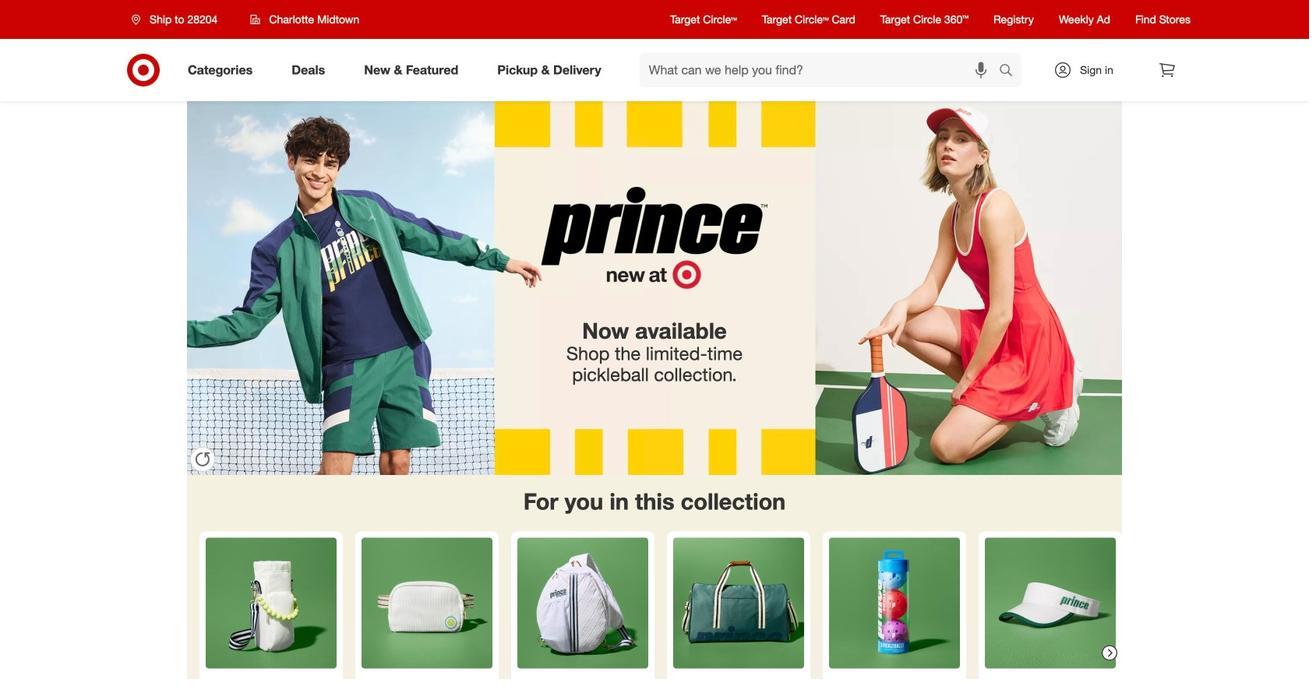 Task type: locate. For each thing, give the bounding box(es) containing it.
carousel region
[[187, 475, 1122, 680]]

prince pickleball water bottle sling - cream image
[[206, 538, 337, 669]]



Task type: vqa. For each thing, say whether or not it's contained in the screenshot.
second Hot from the bottom
no



Task type: describe. For each thing, give the bounding box(es) containing it.
prince new at target image
[[187, 101, 1122, 475]]

prince pickleball belt bag -cream image
[[362, 538, 493, 669]]

prince pickleball visor hat - cream image
[[985, 538, 1116, 669]]

prince pickleball sling bag - white image
[[517, 538, 648, 669]]

prince pickleball ball red/blue/purple - 3pk image
[[829, 538, 960, 669]]

What can we help you find? suggestions appear below search field
[[640, 53, 1003, 87]]

prince pickleball duffel sports equipment bag - green image
[[673, 538, 804, 669]]



